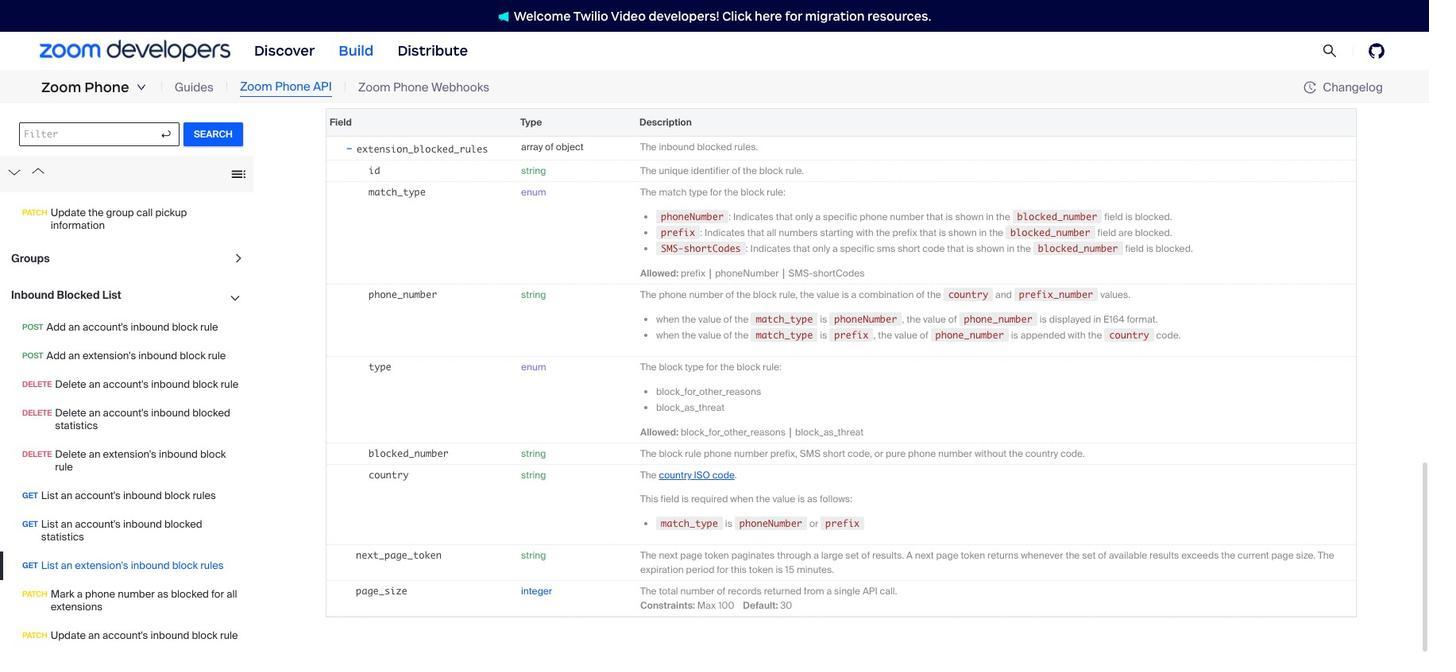 Task type: locate. For each thing, give the bounding box(es) containing it.
history image
[[1304, 81, 1323, 94], [1304, 81, 1317, 94]]

1 vertical spatial object
[[556, 140, 584, 153]]

- extension_blocked_rules
[[346, 140, 488, 156]]

0 horizontal spatial zoom
[[41, 79, 81, 96]]

resources.
[[868, 8, 932, 23]]

string for phone_number
[[521, 288, 546, 301]]

1 horizontal spatial phone
[[275, 79, 310, 95]]

for
[[785, 8, 803, 23]]

zoom developer logo image
[[40, 40, 230, 62]]

3 zoom from the left
[[358, 79, 391, 95]]

changelog
[[1323, 79, 1384, 95]]

next_page_token
[[356, 549, 442, 561]]

single
[[1259, 89, 1286, 101]]

0 vertical spatial enum
[[521, 186, 546, 198]]

calls
[[391, 43, 415, 57]]

string for country
[[521, 469, 546, 481]]

2 horizontal spatial zoom
[[358, 79, 391, 95]]

enum
[[521, 186, 546, 198], [521, 361, 546, 373]]

1 string from the top
[[521, 164, 546, 177]]

1 enum from the top
[[521, 186, 546, 198]]

phone left down icon
[[84, 79, 129, 96]]

list
[[326, 43, 344, 57]]

0 horizontal spatial phone
[[84, 79, 129, 96]]

string
[[521, 164, 546, 177], [521, 288, 546, 301], [521, 447, 546, 460], [521, 469, 546, 481], [521, 549, 546, 562]]

2 string from the top
[[521, 288, 546, 301]]

single line description
[[1259, 89, 1356, 101]]

2 zoom from the left
[[240, 79, 272, 95]]

2 horizontal spatial phone
[[393, 79, 429, 95]]

1 horizontal spatial zoom
[[240, 79, 272, 95]]

zoom for zoom phone api
[[240, 79, 272, 95]]

object right of
[[556, 140, 584, 153]]

array
[[521, 140, 543, 153]]

1 zoom from the left
[[41, 79, 81, 96]]

zoom phone webhooks
[[358, 79, 490, 95]]

down image
[[136, 83, 146, 92]]

changelog link
[[1304, 79, 1384, 95]]

blocked_number
[[369, 447, 449, 459]]

github image
[[1369, 43, 1385, 59], [1369, 43, 1385, 59]]

integer
[[521, 585, 552, 597]]

2 phone from the left
[[275, 79, 310, 95]]

zoom for zoom phone webhooks
[[358, 79, 391, 95]]

phone for zoom phone webhooks
[[393, 79, 429, 95]]

phone
[[84, 79, 129, 96], [275, 79, 310, 95], [393, 79, 429, 95]]

1 phone from the left
[[84, 79, 129, 96]]

page_size
[[356, 585, 408, 597]]

phone for zoom phone api
[[275, 79, 310, 95]]

zoom
[[41, 79, 81, 96], [240, 79, 272, 95], [358, 79, 391, 95]]

0 vertical spatial object
[[326, 89, 363, 101]]

3 string from the top
[[521, 447, 546, 460]]

field
[[330, 116, 352, 129]]

zoom phone webhooks link
[[358, 78, 490, 96]]

object up field
[[326, 89, 363, 101]]

phone down calls at the top of the page
[[393, 79, 429, 95]]

search image
[[1323, 44, 1338, 58]]

phone left api
[[275, 79, 310, 95]]

object
[[326, 89, 363, 101], [556, 140, 584, 153]]

5 string from the top
[[521, 549, 546, 562]]

api
[[313, 79, 332, 95]]

click
[[723, 8, 752, 23]]

notification image
[[498, 11, 514, 22]]

of
[[545, 140, 554, 153]]

0 horizontal spatial object
[[326, 89, 363, 101]]

migration
[[806, 8, 865, 23]]

2 enum from the top
[[521, 361, 546, 373]]

string for blocked_number
[[521, 447, 546, 460]]

4 string from the top
[[521, 469, 546, 481]]

type
[[369, 361, 392, 372]]

1 vertical spatial enum
[[521, 361, 546, 373]]

welcome twilio video developers! click here for migration resources. link
[[482, 8, 948, 24]]

country
[[369, 469, 409, 481]]

-
[[346, 140, 353, 156]]

3 phone from the left
[[393, 79, 429, 95]]

zoom for zoom phone
[[41, 79, 81, 96]]



Task type: describe. For each thing, give the bounding box(es) containing it.
array of object
[[521, 140, 584, 153]]

line
[[1288, 89, 1304, 101]]

guides
[[175, 79, 214, 95]]

id
[[369, 164, 380, 176]]

inbound
[[347, 43, 389, 57]]

notification image
[[498, 11, 509, 22]]

1 horizontal spatial object
[[556, 140, 584, 153]]

block
[[418, 43, 445, 57]]

webhooks
[[432, 79, 490, 95]]

guides link
[[175, 78, 214, 96]]

phone for zoom phone
[[84, 79, 129, 96]]

rules
[[448, 43, 473, 57]]

enum for type
[[521, 361, 546, 373]]

phone_number
[[369, 288, 437, 300]]

match_type
[[369, 186, 426, 198]]

zoom phone api link
[[240, 78, 332, 97]]

welcome twilio video developers! click here for migration resources.
[[514, 8, 932, 23]]

description
[[1306, 89, 1356, 101]]

extension_blocked_rules
[[357, 143, 488, 155]]

string for id
[[521, 164, 546, 177]]

welcome
[[514, 8, 571, 23]]

string for next_page_token
[[521, 549, 546, 562]]

here
[[755, 8, 783, 23]]

enum for match_type
[[521, 186, 546, 198]]

list inbound calls block rules successfully.
[[326, 43, 540, 57]]

successfully.
[[476, 43, 540, 57]]

type
[[521, 116, 542, 129]]

video
[[611, 8, 646, 23]]

zoom phone api
[[240, 79, 332, 95]]

twilio
[[574, 8, 609, 23]]

zoom phone
[[41, 79, 129, 96]]

search image
[[1323, 44, 1338, 58]]

developers!
[[649, 8, 720, 23]]



Task type: vqa. For each thing, say whether or not it's contained in the screenshot.


